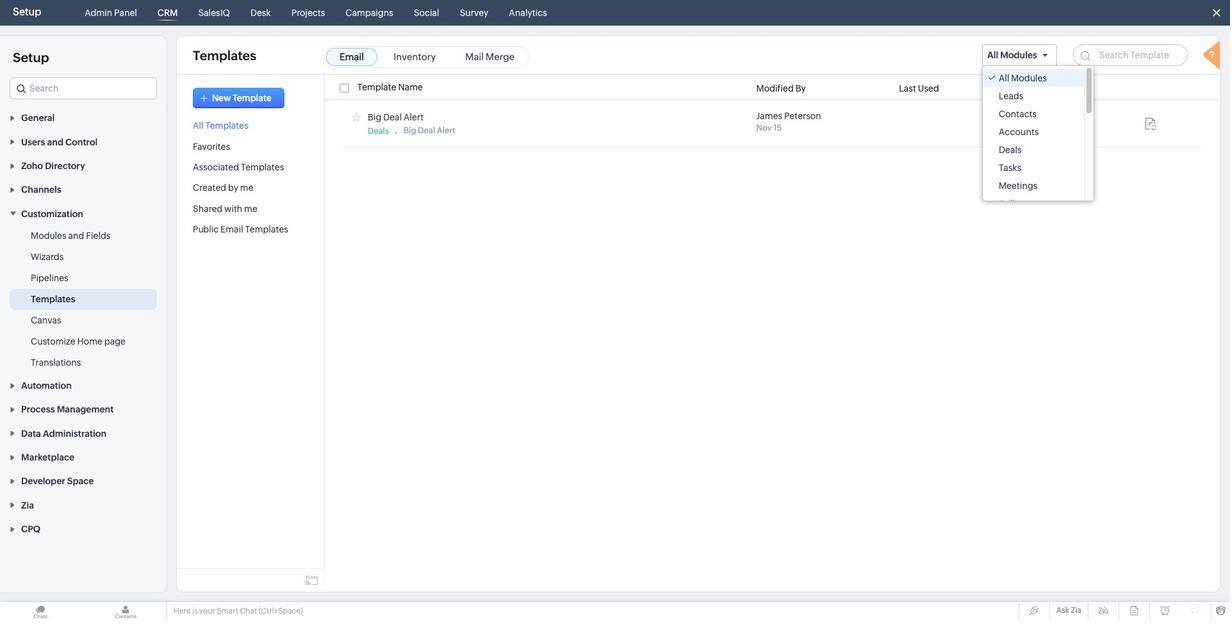 Task type: describe. For each thing, give the bounding box(es) containing it.
chat
[[240, 607, 257, 616]]

smart
[[217, 607, 238, 616]]

desk
[[251, 8, 271, 18]]

panel
[[114, 8, 137, 18]]

here is your smart chat (ctrl+space)
[[174, 607, 303, 616]]

survey
[[460, 8, 489, 18]]

ask zia
[[1057, 606, 1082, 615]]

here
[[174, 607, 191, 616]]

social link
[[409, 0, 445, 26]]

admin panel
[[85, 8, 137, 18]]

zia
[[1072, 606, 1082, 615]]

projects
[[292, 8, 325, 18]]

ask
[[1057, 606, 1070, 615]]

salesiq
[[198, 8, 230, 18]]

setup
[[13, 6, 41, 18]]

desk link
[[245, 0, 276, 26]]

campaigns
[[346, 8, 394, 18]]

crm
[[158, 8, 178, 18]]



Task type: locate. For each thing, give the bounding box(es) containing it.
admin panel link
[[80, 0, 142, 26]]

is
[[192, 607, 198, 616]]

contacts image
[[85, 603, 166, 621]]

survey link
[[455, 0, 494, 26]]

crm link
[[152, 0, 183, 26]]

salesiq link
[[193, 0, 235, 26]]

chats image
[[0, 603, 81, 621]]

your
[[199, 607, 215, 616]]

analytics
[[509, 8, 547, 18]]

admin
[[85, 8, 112, 18]]

projects link
[[286, 0, 330, 26]]

analytics link
[[504, 0, 553, 26]]

campaigns link
[[341, 0, 399, 26]]

(ctrl+space)
[[259, 607, 303, 616]]

social
[[414, 8, 440, 18]]



Task type: vqa. For each thing, say whether or not it's contained in the screenshot.
Here
yes



